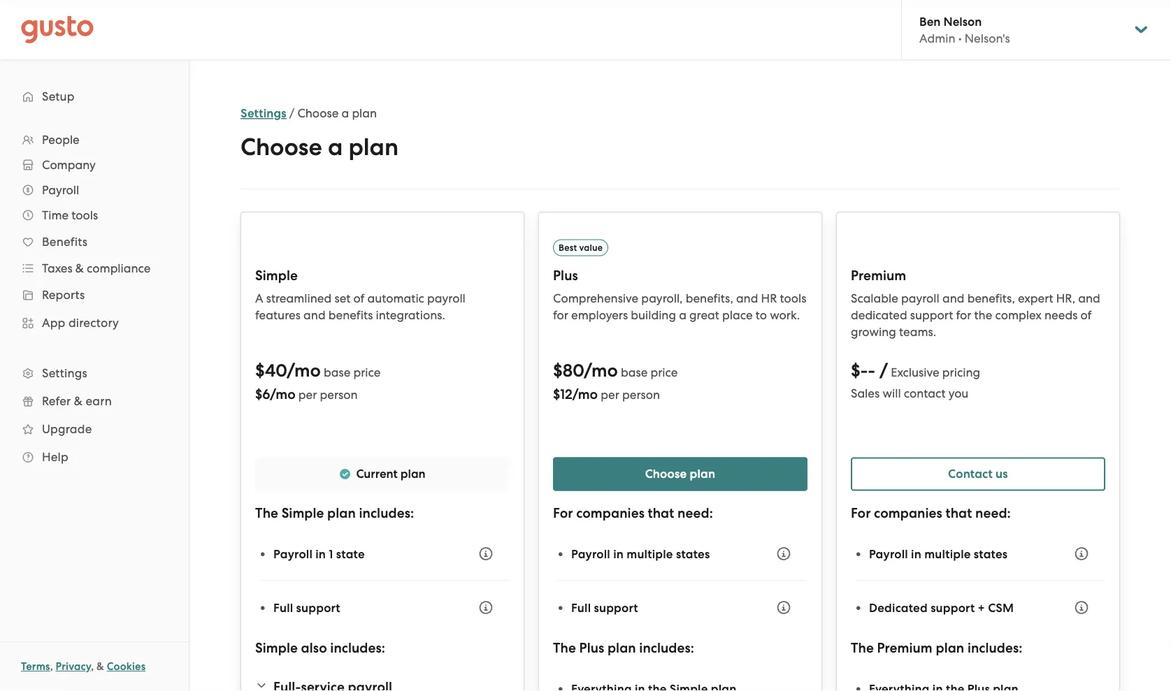 Task type: locate. For each thing, give the bounding box(es) containing it.
per inside $ 40 /mo base price $ 6 /mo per person
[[299, 388, 317, 402]]

simple up 'a'
[[255, 268, 298, 284]]

for companies that need: for /
[[851, 506, 1011, 522]]

0 horizontal spatial for
[[553, 506, 573, 522]]

also
[[301, 641, 327, 657]]

1 horizontal spatial multiple
[[925, 547, 971, 561]]

tools inside dropdown button
[[72, 208, 98, 222]]

for for -
[[851, 506, 871, 522]]

2 companies from the left
[[874, 506, 943, 522]]

for companies that need: down contact on the right bottom of page
[[851, 506, 1011, 522]]

1 horizontal spatial in
[[614, 547, 624, 561]]

& right "taxes"
[[75, 262, 84, 276]]

0 horizontal spatial need:
[[678, 506, 713, 522]]

1 price from the left
[[354, 365, 381, 379]]

for left the
[[956, 308, 972, 322]]

full up simple also includes:
[[274, 601, 293, 615]]

and
[[736, 291, 759, 305], [943, 291, 965, 305], [1079, 291, 1101, 305], [304, 308, 326, 322]]

benefits, up the
[[968, 291, 1015, 305]]

0 horizontal spatial states
[[676, 547, 710, 561]]

/mo down "employers"
[[584, 360, 618, 382]]

a left the great
[[679, 308, 687, 322]]

2 base from the left
[[621, 365, 648, 379]]

plan inside settings / choose a plan
[[352, 106, 377, 120]]

0 horizontal spatial settings
[[42, 367, 87, 381]]

people button
[[14, 127, 175, 152]]

& for compliance
[[75, 262, 84, 276]]

1 vertical spatial tools
[[780, 291, 807, 305]]

base down building
[[621, 365, 648, 379]]

settings link up refer & earn link
[[14, 361, 175, 386]]

in for 40
[[316, 547, 326, 561]]

1 horizontal spatial for
[[956, 308, 972, 322]]

current
[[356, 467, 398, 482]]

states for /mo
[[676, 547, 710, 561]]

1 vertical spatial plus
[[580, 641, 605, 657]]

sales
[[851, 386, 880, 400]]

0 horizontal spatial multiple
[[627, 547, 673, 561]]

payroll inside dropdown button
[[42, 183, 79, 197]]

1 vertical spatial of
[[1081, 308, 1092, 322]]

value
[[580, 242, 603, 253]]

privacy link
[[56, 661, 91, 674]]

multiple
[[627, 547, 673, 561], [925, 547, 971, 561]]

of right needs
[[1081, 308, 1092, 322]]

1 horizontal spatial tools
[[780, 291, 807, 305]]

1 horizontal spatial price
[[651, 365, 678, 379]]

1 full support from the left
[[274, 601, 340, 615]]

includes:
[[359, 506, 414, 522], [330, 641, 385, 657], [640, 641, 695, 657], [968, 641, 1023, 657]]

need: for /
[[976, 506, 1011, 522]]

companies
[[576, 506, 645, 522], [874, 506, 943, 522]]

2 multiple from the left
[[925, 547, 971, 561]]

per inside $ 80 /mo base price $ 12 /mo per person
[[601, 388, 620, 402]]

/ right -
[[880, 360, 888, 382]]

exclusive
[[891, 365, 940, 379]]

1 states from the left
[[676, 547, 710, 561]]

12
[[560, 386, 573, 403]]

premium down dedicated
[[877, 641, 933, 657]]

per for 40
[[299, 388, 317, 402]]

1 horizontal spatial that
[[946, 506, 972, 522]]

1 horizontal spatial base
[[621, 365, 648, 379]]

1 vertical spatial simple
[[282, 506, 324, 522]]

for down "comprehensive"
[[553, 308, 569, 322]]

of right set
[[354, 291, 365, 305]]

list
[[0, 127, 189, 471]]

2 vertical spatial choose
[[645, 467, 687, 482]]

base down benefits
[[324, 365, 351, 379]]

the for $
[[553, 641, 576, 657]]

1 in from the left
[[316, 547, 326, 561]]

1 horizontal spatial full
[[571, 601, 591, 615]]

full up the plus plan includes:
[[571, 601, 591, 615]]

settings up refer
[[42, 367, 87, 381]]

settings / choose a plan
[[241, 106, 377, 121]]

automatic
[[368, 291, 424, 305]]

2 , from the left
[[91, 661, 94, 674]]

a
[[342, 106, 349, 120], [328, 133, 343, 161], [679, 308, 687, 322]]

great
[[690, 308, 720, 322]]

1 need: from the left
[[678, 506, 713, 522]]

, left cookies button
[[91, 661, 94, 674]]

dedicated
[[869, 601, 928, 615]]

2 payroll from the left
[[902, 291, 940, 305]]

$-- / exclusive pricing sales will contact you
[[851, 360, 981, 400]]

0 vertical spatial choose
[[298, 106, 339, 120]]

/mo
[[287, 360, 321, 382], [584, 360, 618, 382], [270, 386, 296, 403], [573, 386, 598, 403]]

2 need: from the left
[[976, 506, 1011, 522]]

1 vertical spatial /
[[880, 360, 888, 382]]

per right the 6
[[299, 388, 317, 402]]

/mo down the features
[[287, 360, 321, 382]]

1 , from the left
[[50, 661, 53, 674]]

0 horizontal spatial settings link
[[14, 361, 175, 386]]

simple for simple
[[255, 268, 298, 284]]

80
[[563, 360, 584, 382]]

0 horizontal spatial base
[[324, 365, 351, 379]]

for companies that need: down choose plan button
[[553, 506, 713, 522]]

of inside scalable payroll and benefits, expert hr, and dedicated support for the complex needs of growing teams.
[[1081, 308, 1092, 322]]

0 horizontal spatial payroll
[[427, 291, 466, 305]]

1 person from the left
[[320, 388, 358, 402]]

nelson
[[944, 14, 982, 29]]

$ 40 /mo base price $ 6 /mo per person
[[255, 360, 381, 403]]

1 per from the left
[[299, 388, 317, 402]]

1 companies from the left
[[576, 506, 645, 522]]

ben nelson admin • nelson's
[[920, 14, 1010, 45]]

2 vertical spatial a
[[679, 308, 687, 322]]

1 payroll from the left
[[427, 291, 466, 305]]

0 horizontal spatial full
[[274, 601, 293, 615]]

1 horizontal spatial for companies that need:
[[851, 506, 1011, 522]]

person inside $ 40 /mo base price $ 6 /mo per person
[[320, 388, 358, 402]]

set
[[335, 291, 351, 305]]

1 horizontal spatial the
[[553, 641, 576, 657]]

0 horizontal spatial payroll in multiple states
[[571, 547, 710, 561]]

0 vertical spatial simple
[[255, 268, 298, 284]]

growing
[[851, 325, 897, 339]]

1 for companies that need: from the left
[[553, 506, 713, 522]]

to
[[756, 308, 767, 322]]

2 for from the left
[[851, 506, 871, 522]]

0 vertical spatial &
[[75, 262, 84, 276]]

setup
[[42, 90, 75, 104]]

& inside refer & earn link
[[74, 394, 83, 408]]

1 for from the left
[[553, 308, 569, 322]]

simple up payroll in 1 state
[[282, 506, 324, 522]]

2 horizontal spatial in
[[911, 547, 922, 561]]

1 vertical spatial &
[[74, 394, 83, 408]]

need: down the us
[[976, 506, 1011, 522]]

1 that from the left
[[648, 506, 675, 522]]

0 horizontal spatial companies
[[576, 506, 645, 522]]

price inside $ 40 /mo base price $ 6 /mo per person
[[354, 365, 381, 379]]

need:
[[678, 506, 713, 522], [976, 506, 1011, 522]]

person inside $ 80 /mo base price $ 12 /mo per person
[[623, 388, 660, 402]]

1 full from the left
[[274, 601, 293, 615]]

1 benefits, from the left
[[686, 291, 734, 305]]

of
[[354, 291, 365, 305], [1081, 308, 1092, 322]]

1 horizontal spatial need:
[[976, 506, 1011, 522]]

+
[[978, 601, 986, 615]]

the simple plan includes:
[[255, 506, 414, 522]]

1 payroll in multiple states from the left
[[571, 547, 710, 561]]

list containing people
[[0, 127, 189, 471]]

2 person from the left
[[623, 388, 660, 402]]

tools
[[72, 208, 98, 222], [780, 291, 807, 305]]

settings inside list
[[42, 367, 87, 381]]

settings link
[[241, 106, 287, 121], [14, 361, 175, 386]]

1 base from the left
[[324, 365, 351, 379]]

benefits, inside comprehensive payroll, benefits, and hr tools for employers building a great place to work.
[[686, 291, 734, 305]]

1 horizontal spatial payroll in multiple states
[[869, 547, 1008, 561]]

per right 12
[[601, 388, 620, 402]]

payroll in multiple states for /
[[869, 547, 1008, 561]]

1 horizontal spatial per
[[601, 388, 620, 402]]

0 horizontal spatial benefits,
[[686, 291, 734, 305]]

0 horizontal spatial tools
[[72, 208, 98, 222]]

/mo down 40
[[270, 386, 296, 403]]

plus
[[553, 268, 578, 284], [580, 641, 605, 657]]

terms , privacy , & cookies
[[21, 661, 146, 674]]

price inside $ 80 /mo base price $ 12 /mo per person
[[651, 365, 678, 379]]

2 payroll in multiple states from the left
[[869, 547, 1008, 561]]

0 vertical spatial /
[[289, 106, 295, 120]]

for for 80
[[553, 506, 573, 522]]

tools inside comprehensive payroll, benefits, and hr tools for employers building a great place to work.
[[780, 291, 807, 305]]

1 horizontal spatial settings
[[241, 106, 287, 121]]

0 vertical spatial settings
[[241, 106, 287, 121]]

support up the plus plan includes:
[[594, 601, 638, 615]]

base inside $ 80 /mo base price $ 12 /mo per person
[[621, 365, 648, 379]]

1 horizontal spatial benefits,
[[968, 291, 1015, 305]]

benefits, up the great
[[686, 291, 734, 305]]

best value
[[559, 242, 603, 253]]

payroll in multiple states
[[571, 547, 710, 561], [869, 547, 1008, 561]]

payroll up integrations.
[[427, 291, 466, 305]]

taxes & compliance button
[[14, 256, 175, 281]]

1 vertical spatial settings link
[[14, 361, 175, 386]]

price for 80
[[651, 365, 678, 379]]

1 for from the left
[[553, 506, 573, 522]]

0 horizontal spatial ,
[[50, 661, 53, 674]]

full support up the plus plan includes:
[[571, 601, 638, 615]]

&
[[75, 262, 84, 276], [74, 394, 83, 408], [97, 661, 104, 674]]

the for $-
[[851, 641, 874, 657]]

1 vertical spatial choose
[[241, 133, 322, 161]]

premium up scalable
[[851, 268, 907, 284]]

1 horizontal spatial of
[[1081, 308, 1092, 322]]

premium
[[851, 268, 907, 284], [877, 641, 933, 657]]

2 for from the left
[[956, 308, 972, 322]]

& left cookies button
[[97, 661, 104, 674]]

2 vertical spatial simple
[[255, 641, 298, 657]]

privacy
[[56, 661, 91, 674]]

,
[[50, 661, 53, 674], [91, 661, 94, 674]]

1 horizontal spatial settings link
[[241, 106, 287, 121]]

2 vertical spatial &
[[97, 661, 104, 674]]

comprehensive payroll, benefits, and hr tools for employers building a great place to work.
[[553, 291, 807, 322]]

, left privacy link at the bottom left
[[50, 661, 53, 674]]

settings link up choose a plan
[[241, 106, 287, 121]]

3 in from the left
[[911, 547, 922, 561]]

building
[[631, 308, 676, 322]]

0 horizontal spatial for
[[553, 308, 569, 322]]

support inside scalable payroll and benefits, expert hr, and dedicated support for the complex needs of growing teams.
[[911, 308, 954, 322]]

dedicated support + csm
[[869, 601, 1014, 615]]

2 in from the left
[[614, 547, 624, 561]]

0 horizontal spatial that
[[648, 506, 675, 522]]

the
[[255, 506, 278, 522], [553, 641, 576, 657], [851, 641, 874, 657]]

1 horizontal spatial companies
[[874, 506, 943, 522]]

will
[[883, 386, 901, 400]]

base inside $ 40 /mo base price $ 6 /mo per person
[[324, 365, 351, 379]]

/
[[289, 106, 295, 120], [880, 360, 888, 382]]

benefits,
[[686, 291, 734, 305], [968, 291, 1015, 305]]

0 horizontal spatial price
[[354, 365, 381, 379]]

company button
[[14, 152, 175, 178]]

full support up the also
[[274, 601, 340, 615]]

1 horizontal spatial person
[[623, 388, 660, 402]]

0 vertical spatial of
[[354, 291, 365, 305]]

includes: for the simple plan includes:
[[359, 506, 414, 522]]

states
[[676, 547, 710, 561], [974, 547, 1008, 561]]

a up choose a plan
[[342, 106, 349, 120]]

tools up work.
[[780, 291, 807, 305]]

1 multiple from the left
[[627, 547, 673, 561]]

contact us
[[949, 467, 1008, 482]]

that down contact on the right bottom of page
[[946, 506, 972, 522]]

2 full support from the left
[[571, 601, 638, 615]]

choose for choose a plan
[[241, 133, 322, 161]]

2 benefits, from the left
[[968, 291, 1015, 305]]

that
[[648, 506, 675, 522], [946, 506, 972, 522]]

choose inside button
[[645, 467, 687, 482]]

0 horizontal spatial of
[[354, 291, 365, 305]]

1 vertical spatial settings
[[42, 367, 87, 381]]

1 horizontal spatial plus
[[580, 641, 605, 657]]

settings link inside list
[[14, 361, 175, 386]]

2 per from the left
[[601, 388, 620, 402]]

1 horizontal spatial /
[[880, 360, 888, 382]]

0 vertical spatial premium
[[851, 268, 907, 284]]

support up teams.
[[911, 308, 954, 322]]

1 horizontal spatial ,
[[91, 661, 94, 674]]

contact
[[904, 386, 946, 400]]

2 horizontal spatial the
[[851, 641, 874, 657]]

price down benefits
[[354, 365, 381, 379]]

the plus plan includes:
[[553, 641, 695, 657]]

2 for companies that need: from the left
[[851, 506, 1011, 522]]

that down choose plan button
[[648, 506, 675, 522]]

1 horizontal spatial for
[[851, 506, 871, 522]]

states for /
[[974, 547, 1008, 561]]

0 horizontal spatial in
[[316, 547, 326, 561]]

base for 80
[[621, 365, 648, 379]]

& for earn
[[74, 394, 83, 408]]

price down building
[[651, 365, 678, 379]]

/ inside settings / choose a plan
[[289, 106, 295, 120]]

/ up choose a plan
[[289, 106, 295, 120]]

$
[[255, 360, 265, 382], [553, 360, 563, 382], [255, 386, 263, 403], [553, 386, 560, 403]]

terms link
[[21, 661, 50, 674]]

price for 40
[[354, 365, 381, 379]]

& left the earn
[[74, 394, 83, 408]]

you
[[949, 386, 969, 400]]

2 full from the left
[[571, 601, 591, 615]]

tools down 'payroll' dropdown button
[[72, 208, 98, 222]]

support for -
[[931, 601, 975, 615]]

support left +
[[931, 601, 975, 615]]

0 horizontal spatial full support
[[274, 601, 340, 615]]

company
[[42, 158, 96, 172]]

employers
[[572, 308, 628, 322]]

companies for /
[[874, 506, 943, 522]]

0 vertical spatial a
[[342, 106, 349, 120]]

us
[[996, 467, 1008, 482]]

& inside taxes & compliance dropdown button
[[75, 262, 84, 276]]

payroll
[[427, 291, 466, 305], [902, 291, 940, 305]]

2 states from the left
[[974, 547, 1008, 561]]

full for 80
[[571, 601, 591, 615]]

0 horizontal spatial plus
[[553, 268, 578, 284]]

2 that from the left
[[946, 506, 972, 522]]

0 horizontal spatial person
[[320, 388, 358, 402]]

payroll for 40
[[274, 547, 313, 561]]

settings for settings
[[42, 367, 87, 381]]

simple left the also
[[255, 641, 298, 657]]

need: down choose plan button
[[678, 506, 713, 522]]

1 horizontal spatial full support
[[571, 601, 638, 615]]

choose inside settings / choose a plan
[[298, 106, 339, 120]]

payroll up teams.
[[902, 291, 940, 305]]

the premium plan includes:
[[851, 641, 1023, 657]]

0 horizontal spatial for companies that need:
[[553, 506, 713, 522]]

support up simple also includes:
[[296, 601, 340, 615]]

0 horizontal spatial /
[[289, 106, 295, 120]]

complex
[[996, 308, 1042, 322]]

0 vertical spatial tools
[[72, 208, 98, 222]]

0 horizontal spatial per
[[299, 388, 317, 402]]

settings up choose a plan
[[241, 106, 287, 121]]

that for /mo
[[648, 506, 675, 522]]

a down settings / choose a plan
[[328, 133, 343, 161]]

1 horizontal spatial states
[[974, 547, 1008, 561]]

1 horizontal spatial payroll
[[902, 291, 940, 305]]

2 price from the left
[[651, 365, 678, 379]]



Task type: describe. For each thing, give the bounding box(es) containing it.
a
[[255, 291, 263, 305]]

contact
[[949, 467, 993, 482]]

and inside comprehensive payroll, benefits, and hr tools for employers building a great place to work.
[[736, 291, 759, 305]]

-
[[868, 360, 876, 382]]

payroll for 80
[[571, 547, 611, 561]]

that for /
[[946, 506, 972, 522]]

for inside scalable payroll and benefits, expert hr, and dedicated support for the complex needs of growing teams.
[[956, 308, 972, 322]]

work.
[[770, 308, 800, 322]]

home image
[[21, 16, 94, 44]]

6
[[263, 386, 270, 403]]

streamlined
[[266, 291, 332, 305]]

multiple for /
[[925, 547, 971, 561]]

choose plan button
[[553, 458, 808, 491]]

place
[[723, 308, 753, 322]]

simple also includes:
[[255, 641, 385, 657]]

people
[[42, 133, 80, 147]]

plan inside button
[[690, 467, 716, 482]]

of inside the a streamlined set of automatic payroll features and benefits integrations.
[[354, 291, 365, 305]]

cookies button
[[107, 659, 146, 676]]

person for 80
[[623, 388, 660, 402]]

$-
[[851, 360, 868, 382]]

app directory
[[42, 316, 119, 330]]

csm
[[988, 601, 1014, 615]]

0 horizontal spatial the
[[255, 506, 278, 522]]

a inside comprehensive payroll, benefits, and hr tools for employers building a great place to work.
[[679, 308, 687, 322]]

cookies
[[107, 661, 146, 674]]

payroll in multiple states for /mo
[[571, 547, 710, 561]]

earn
[[86, 394, 112, 408]]

hr,
[[1057, 291, 1076, 305]]

nelson's
[[965, 31, 1010, 45]]

reports
[[42, 288, 85, 302]]

payroll button
[[14, 178, 175, 203]]

full for 40
[[274, 601, 293, 615]]

includes: for the premium plan includes:
[[968, 641, 1023, 657]]

refer & earn
[[42, 394, 112, 408]]

choose a plan
[[241, 133, 399, 161]]

taxes & compliance
[[42, 262, 151, 276]]

refer
[[42, 394, 71, 408]]

compliance
[[87, 262, 151, 276]]

time tools
[[42, 208, 98, 222]]

full support for 80
[[571, 601, 638, 615]]

payroll inside the a streamlined set of automatic payroll features and benefits integrations.
[[427, 291, 466, 305]]

payroll for -
[[869, 547, 908, 561]]

benefits, inside scalable payroll and benefits, expert hr, and dedicated support for the complex needs of growing teams.
[[968, 291, 1015, 305]]

0 vertical spatial plus
[[553, 268, 578, 284]]

directory
[[68, 316, 119, 330]]

40
[[265, 360, 287, 382]]

simple for simple also includes:
[[255, 641, 298, 657]]

settings for settings / choose a plan
[[241, 106, 287, 121]]

1 vertical spatial a
[[328, 133, 343, 161]]

payroll inside scalable payroll and benefits, expert hr, and dedicated support for the complex needs of growing teams.
[[902, 291, 940, 305]]

benefits
[[42, 235, 87, 249]]

companies for /mo
[[576, 506, 645, 522]]

1 vertical spatial premium
[[877, 641, 933, 657]]

comprehensive
[[553, 291, 639, 305]]

a streamlined set of automatic payroll features and benefits integrations.
[[255, 291, 466, 322]]

time
[[42, 208, 69, 222]]

person for 40
[[320, 388, 358, 402]]

scalable payroll and benefits, expert hr, and dedicated support for the complex needs of growing teams.
[[851, 291, 1101, 339]]

scalable
[[851, 291, 899, 305]]

for companies that need: for /mo
[[553, 506, 713, 522]]

state
[[336, 547, 365, 561]]

payroll in 1 state
[[274, 547, 365, 561]]

pricing
[[943, 365, 981, 379]]

/mo down 80
[[573, 386, 598, 403]]

dedicated
[[851, 308, 908, 322]]

includes: for the plus plan includes:
[[640, 641, 695, 657]]

benefits
[[329, 308, 373, 322]]

contact us button
[[851, 458, 1106, 491]]

app
[[42, 316, 65, 330]]

support for 40
[[296, 601, 340, 615]]

$ 80 /mo base price $ 12 /mo per person
[[553, 360, 678, 403]]

refer & earn link
[[14, 389, 175, 414]]

0 vertical spatial settings link
[[241, 106, 287, 121]]

and inside the a streamlined set of automatic payroll features and benefits integrations.
[[304, 308, 326, 322]]

terms
[[21, 661, 50, 674]]

multiple for /mo
[[627, 547, 673, 561]]

a inside settings / choose a plan
[[342, 106, 349, 120]]

the
[[975, 308, 993, 322]]

full support for 40
[[274, 601, 340, 615]]

admin
[[920, 31, 956, 45]]

upgrade link
[[14, 417, 175, 442]]

ben
[[920, 14, 941, 29]]

app directory link
[[14, 311, 175, 336]]

help link
[[14, 445, 175, 470]]

choose for choose plan
[[645, 467, 687, 482]]

best
[[559, 242, 577, 253]]

teams.
[[899, 325, 937, 339]]

integrations.
[[376, 308, 445, 322]]

in for 80
[[614, 547, 624, 561]]

need: for /mo
[[678, 506, 713, 522]]

•
[[959, 31, 962, 45]]

features
[[255, 308, 301, 322]]

payroll,
[[642, 291, 683, 305]]

for inside comprehensive payroll, benefits, and hr tools for employers building a great place to work.
[[553, 308, 569, 322]]

hr
[[761, 291, 777, 305]]

/ inside $-- / exclusive pricing sales will contact you
[[880, 360, 888, 382]]

base for 40
[[324, 365, 351, 379]]

reports link
[[14, 283, 175, 308]]

current plan
[[356, 467, 426, 482]]

choose plan
[[645, 467, 716, 482]]

help
[[42, 450, 68, 464]]

upgrade
[[42, 422, 92, 436]]

per for 80
[[601, 388, 620, 402]]

gusto navigation element
[[0, 60, 189, 494]]

1
[[329, 547, 333, 561]]

setup link
[[14, 84, 175, 109]]

support for 80
[[594, 601, 638, 615]]



Task type: vqa. For each thing, say whether or not it's contained in the screenshot.
CSM
yes



